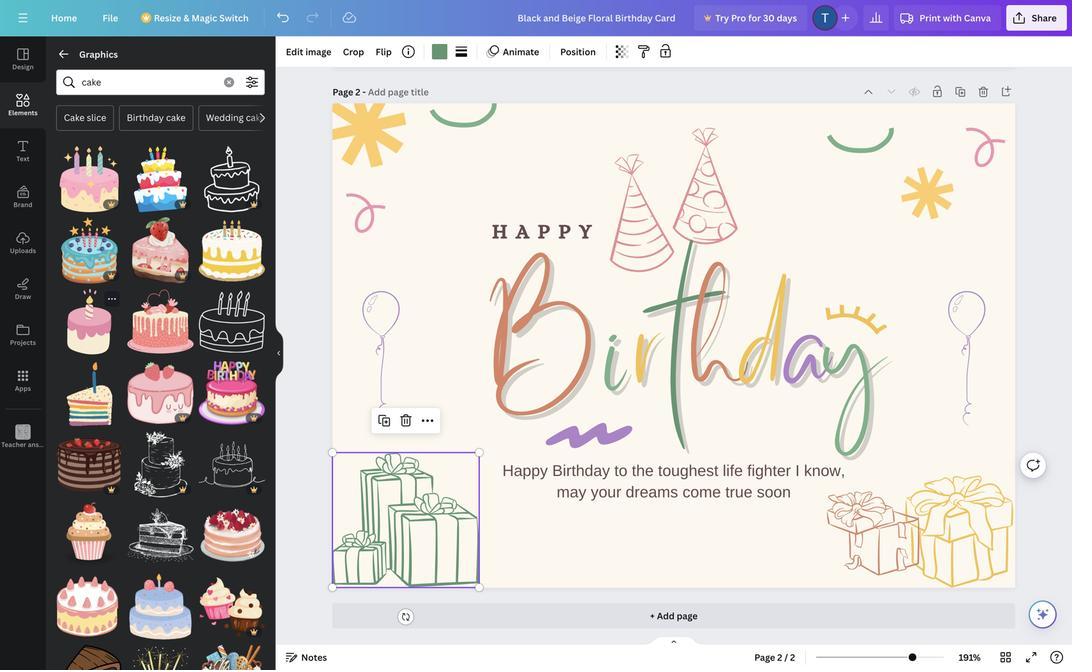 Task type: locate. For each thing, give the bounding box(es) containing it.
birthday cake image left "hide" image
[[199, 360, 265, 426]]

cake slice
[[64, 111, 106, 124]]

position button
[[556, 42, 601, 62]]

the
[[632, 462, 654, 480]]

birthdaycake4 image
[[56, 218, 122, 284]]

2
[[356, 86, 361, 98], [778, 652, 783, 664], [791, 652, 796, 664]]

birthday cake image down cake slice button
[[56, 146, 122, 212]]

resize & magic switch
[[154, 12, 249, 24]]

wedding cake button
[[198, 105, 273, 131]]

/
[[785, 652, 789, 664]]

brand
[[13, 201, 33, 209]]

page 2 / 2
[[755, 652, 796, 664]]

position
[[561, 46, 596, 58]]

cake inside the wedding cake button
[[246, 111, 266, 124]]

group
[[56, 139, 122, 212], [128, 146, 194, 212], [199, 146, 265, 212], [56, 210, 122, 284], [128, 210, 194, 284], [199, 210, 265, 284], [128, 281, 194, 355], [199, 281, 265, 355], [56, 289, 122, 355], [56, 353, 122, 426], [128, 353, 194, 426], [199, 353, 265, 426], [56, 424, 122, 498], [128, 432, 194, 498], [199, 432, 265, 498], [56, 503, 122, 569], [199, 503, 265, 569], [56, 566, 122, 640], [128, 574, 194, 640], [199, 574, 265, 640], [56, 638, 122, 671], [128, 638, 194, 671], [199, 638, 265, 671]]

2 right /
[[791, 652, 796, 664]]

crop
[[343, 46, 364, 58]]

birthday up may in the bottom right of the page
[[553, 462, 611, 480]]

0 horizontal spatial page
[[333, 86, 354, 98]]

soon
[[758, 484, 792, 501]]

page left /
[[755, 652, 776, 664]]

edit image
[[286, 46, 332, 58]]

page inside 'button'
[[755, 652, 776, 664]]

try
[[716, 12, 730, 24]]

cake inside 'birthday cake' "button"
[[166, 111, 186, 124]]

fighter
[[748, 462, 792, 480]]

print with canva
[[920, 12, 992, 24]]

cake down search graphics search box
[[166, 111, 186, 124]]

0 horizontal spatial birthday
[[127, 111, 164, 124]]

birthday cake image
[[56, 146, 122, 212], [128, 146, 194, 212], [199, 360, 265, 426]]

cake right wedding
[[246, 111, 266, 124]]

page
[[333, 86, 354, 98], [755, 652, 776, 664]]

2 cake from the left
[[246, 111, 266, 124]]

design
[[12, 63, 34, 71]]

toughest
[[659, 462, 719, 480]]

share
[[1033, 12, 1058, 24]]

h
[[691, 230, 748, 471]]

cake for wedding cake
[[246, 111, 266, 124]]

for
[[749, 12, 762, 24]]

birthday down search graphics search box
[[127, 111, 164, 124]]

1 vertical spatial birthday
[[553, 462, 611, 480]]

text
[[16, 155, 30, 163]]

draw
[[15, 293, 31, 301]]

design button
[[0, 36, 46, 82]]

home
[[51, 12, 77, 24]]

1 horizontal spatial birthday cake image
[[128, 146, 194, 212]]

1 vertical spatial page
[[755, 652, 776, 664]]

days
[[777, 12, 798, 24]]

brand button
[[0, 174, 46, 220]]

0 vertical spatial birthday
[[127, 111, 164, 124]]

happy birthday to the toughest life fighter i know,
[[503, 462, 846, 480]]

cake slice button
[[56, 105, 114, 131]]

0 horizontal spatial cake
[[166, 111, 186, 124]]

share button
[[1007, 5, 1068, 31]]

handdrawn textured cute birthday cake image
[[128, 574, 194, 640]]

with
[[944, 12, 963, 24]]

page
[[677, 610, 698, 622]]

resize & magic switch button
[[134, 5, 259, 31]]

i
[[796, 462, 800, 480]]

cake
[[64, 111, 85, 124]]

cupcake icon image
[[56, 503, 122, 569]]

2 left /
[[778, 652, 783, 664]]

1 cake from the left
[[166, 111, 186, 124]]

canva
[[965, 12, 992, 24]]

projects button
[[0, 312, 46, 358]]

d
[[742, 230, 786, 471]]

teacher answer keys
[[1, 441, 66, 449]]

birthday cake image down 'birthday cake' "button"
[[128, 146, 194, 212]]

#5b9670 image
[[432, 44, 448, 59], [432, 44, 448, 59]]

notes
[[301, 652, 327, 664]]

birthday
[[127, 111, 164, 124], [553, 462, 611, 480]]

life
[[723, 462, 744, 480]]

animate button
[[483, 42, 545, 62]]

to
[[615, 462, 628, 480]]

2 for /
[[778, 652, 783, 664]]

2 left -
[[356, 86, 361, 98]]

happy
[[492, 220, 601, 243]]

keys
[[52, 441, 66, 449]]

cake
[[166, 111, 186, 124], [246, 111, 266, 124]]

file
[[103, 12, 118, 24]]

home link
[[41, 5, 87, 31]]

show pages image
[[644, 636, 705, 646]]

page left -
[[333, 86, 354, 98]]

crop button
[[338, 42, 370, 62]]

dreamy painterly strawberry cake image
[[199, 503, 265, 569]]

uploads
[[10, 247, 36, 255]]

1 horizontal spatial 2
[[778, 652, 783, 664]]

birthday cake
[[127, 111, 186, 124]]

0 vertical spatial page
[[333, 86, 354, 98]]

Search graphics search field
[[82, 70, 217, 95]]

main menu bar
[[0, 0, 1073, 36]]

1 horizontal spatial cake
[[246, 111, 266, 124]]

wedding cake
[[206, 111, 266, 124]]

wedding
[[206, 111, 244, 124]]

print
[[920, 12, 942, 24]]

0 horizontal spatial 2
[[356, 86, 361, 98]]

teacher
[[1, 441, 26, 449]]

1 horizontal spatial page
[[755, 652, 776, 664]]

flip button
[[371, 42, 397, 62]]



Task type: describe. For each thing, give the bounding box(es) containing it.
&
[[184, 12, 190, 24]]

image
[[306, 46, 332, 58]]

b
[[486, 219, 599, 461]]

slice
[[87, 111, 106, 124]]

your
[[591, 484, 622, 501]]

30
[[764, 12, 775, 24]]

dreams
[[626, 484, 679, 501]]

notes button
[[281, 648, 332, 668]]

t
[[663, 230, 689, 471]]

2 horizontal spatial 2
[[791, 652, 796, 664]]

know,
[[805, 462, 846, 480]]

chocolate cake with strawberries image
[[56, 432, 122, 498]]

strawberry cake image
[[128, 218, 194, 284]]

1 horizontal spatial birthday
[[553, 462, 611, 480]]

may
[[557, 484, 587, 501]]

come
[[683, 484, 722, 501]]

0 horizontal spatial birthday cake image
[[56, 146, 122, 212]]

Page title text field
[[368, 86, 430, 98]]

2 horizontal spatial birthday cake image
[[199, 360, 265, 426]]

file button
[[92, 5, 128, 31]]

answer
[[28, 441, 50, 449]]

page for page 2 / 2
[[755, 652, 776, 664]]

Design title text field
[[508, 5, 690, 31]]

191% button
[[950, 648, 991, 668]]

edit image button
[[281, 42, 337, 62]]

side panel tab list
[[0, 36, 66, 460]]

may your dreams come true soon
[[557, 484, 792, 501]]

draw button
[[0, 266, 46, 312]]

flip
[[376, 46, 392, 58]]

r
[[633, 230, 658, 471]]

+
[[651, 610, 655, 622]]

kawaii handdrawn birthday cake image
[[56, 289, 122, 355]]

+ add page
[[651, 610, 698, 622]]

apps
[[15, 384, 31, 393]]

cake doodle image
[[199, 289, 265, 355]]

watercolor lovely cake image
[[199, 645, 265, 671]]

drip cake vector image
[[128, 289, 194, 355]]

true
[[726, 484, 753, 501]]

try pro for 30 days button
[[695, 5, 808, 31]]

i
[[608, 230, 632, 471]]

print with canva button
[[895, 5, 1002, 31]]

i r t h d a y
[[608, 230, 888, 471]]

birthday inside 'birthday cake' "button"
[[127, 111, 164, 124]]

animate
[[503, 46, 540, 58]]

gold cake birthday illustration image
[[128, 645, 194, 671]]

resize
[[154, 12, 181, 24]]

pro
[[732, 12, 747, 24]]

magic
[[192, 12, 217, 24]]

switch
[[220, 12, 249, 24]]

birthday cake button
[[119, 105, 193, 131]]

page 2 -
[[333, 86, 368, 98]]

edit
[[286, 46, 304, 58]]

cake for birthday cake
[[166, 111, 186, 124]]

hide image
[[275, 323, 284, 384]]

text button
[[0, 128, 46, 174]]

-
[[363, 86, 366, 98]]

happy
[[503, 462, 548, 480]]

apps button
[[0, 358, 46, 404]]

cup cake image
[[199, 574, 265, 640]]

page 2 / 2 button
[[750, 648, 801, 668]]

elements
[[8, 109, 38, 117]]

+ add page button
[[333, 604, 1016, 629]]

y
[[826, 230, 888, 471]]

cake kawaii dessert image
[[128, 360, 194, 426]]

;
[[22, 442, 24, 449]]

projects
[[10, 338, 36, 347]]

canva assistant image
[[1036, 607, 1051, 623]]

uploads button
[[0, 220, 46, 266]]

elements button
[[0, 82, 46, 128]]

tres leches cake with strawberry toppings image
[[56, 574, 122, 640]]

page for page 2 -
[[333, 86, 354, 98]]

chocolate cake image
[[56, 645, 122, 671]]

add
[[657, 610, 675, 622]]

a
[[789, 230, 832, 471]]

191%
[[959, 652, 981, 664]]

graphics
[[79, 48, 118, 60]]

2 for -
[[356, 86, 361, 98]]



Task type: vqa. For each thing, say whether or not it's contained in the screenshot.
the Google Drive
no



